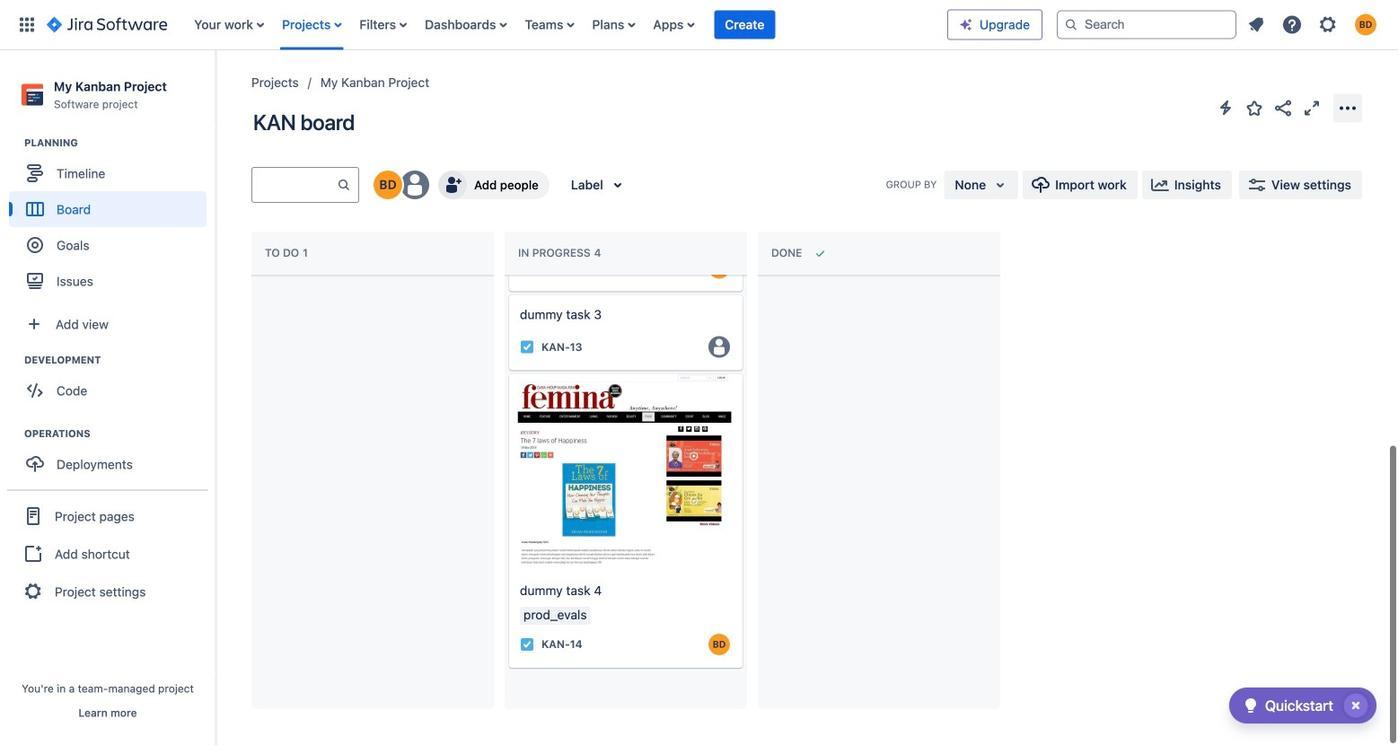 Task type: vqa. For each thing, say whether or not it's contained in the screenshot.
heading associated with DEVELOPMENT image
yes



Task type: describe. For each thing, give the bounding box(es) containing it.
0 horizontal spatial list
[[185, 0, 948, 50]]

your profile and settings image
[[1356, 14, 1377, 35]]

add people image
[[442, 174, 464, 196]]

star kan board image
[[1244, 97, 1266, 119]]

1 horizontal spatial list
[[1241, 9, 1388, 41]]

heading for group corresponding to development image
[[24, 353, 215, 368]]

in progress element
[[518, 247, 605, 259]]

planning image
[[3, 132, 24, 154]]

import image
[[1031, 174, 1052, 196]]

enter full screen image
[[1302, 97, 1323, 119]]

1 task image from the top
[[520, 261, 534, 275]]

group for 'planning' icon
[[9, 136, 215, 305]]

sidebar element
[[0, 50, 216, 746]]

2 task image from the top
[[520, 638, 534, 652]]

more actions image
[[1338, 97, 1359, 119]]

view settings image
[[1247, 174, 1268, 196]]

settings image
[[1318, 14, 1339, 35]]

heading for group for 'planning' icon
[[24, 136, 215, 150]]



Task type: locate. For each thing, give the bounding box(es) containing it.
group for operations image
[[9, 427, 215, 488]]

operations image
[[3, 423, 24, 445]]

task image
[[520, 340, 534, 354]]

automations menu button icon image
[[1215, 97, 1237, 119]]

notifications image
[[1246, 14, 1267, 35]]

jira software image
[[47, 14, 167, 35], [47, 14, 167, 35]]

banner
[[0, 0, 1399, 50]]

task image
[[520, 261, 534, 275], [520, 638, 534, 652]]

3 heading from the top
[[24, 427, 215, 441]]

primary element
[[11, 0, 948, 50]]

1 vertical spatial heading
[[24, 353, 215, 368]]

list item
[[714, 0, 776, 50]]

search image
[[1064, 18, 1079, 32]]

help image
[[1282, 14, 1303, 35]]

list
[[185, 0, 948, 50], [1241, 9, 1388, 41]]

Search this board text field
[[252, 169, 337, 201]]

group for development image
[[9, 353, 215, 414]]

goal image
[[27, 237, 43, 253]]

heading for group related to operations image
[[24, 427, 215, 441]]

appswitcher icon image
[[16, 14, 38, 35]]

dismiss quickstart image
[[1342, 692, 1371, 720]]

Search field
[[1057, 10, 1237, 39]]

1 vertical spatial task image
[[520, 638, 534, 652]]

0 vertical spatial heading
[[24, 136, 215, 150]]

development image
[[3, 350, 24, 371]]

heading
[[24, 136, 215, 150], [24, 353, 215, 368], [24, 427, 215, 441]]

2 vertical spatial heading
[[24, 427, 215, 441]]

to do element
[[265, 247, 312, 259]]

1 heading from the top
[[24, 136, 215, 150]]

group
[[9, 136, 215, 305], [9, 353, 215, 414], [9, 427, 215, 488], [7, 490, 208, 617]]

0 vertical spatial task image
[[520, 261, 534, 275]]

sidebar navigation image
[[196, 72, 235, 108]]

None search field
[[1057, 10, 1237, 39]]

2 heading from the top
[[24, 353, 215, 368]]



